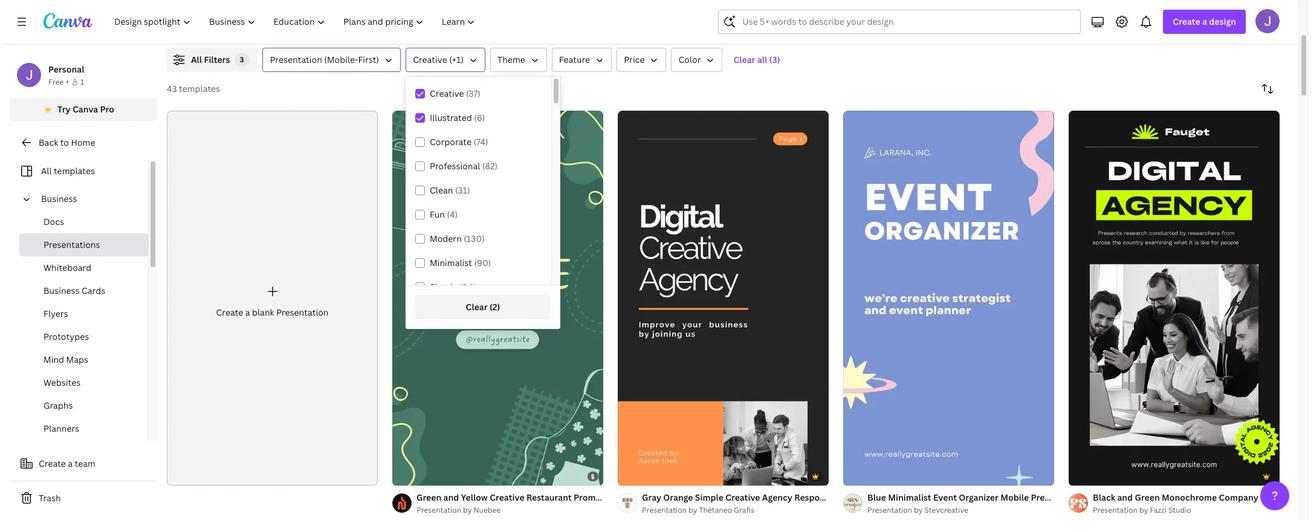 Task type: describe. For each thing, give the bounding box(es) containing it.
professional
[[430, 160, 481, 172]]

1 of 9
[[401, 472, 421, 481]]

0 horizontal spatial 1
[[80, 77, 84, 87]]

(+1)
[[449, 54, 464, 65]]

mind maps link
[[19, 348, 148, 371]]

create a design button
[[1164, 10, 1247, 34]]

prototypes
[[44, 331, 89, 342]]

try canva pro button
[[10, 98, 157, 121]]

a for blank
[[245, 307, 250, 318]]

(130)
[[464, 233, 485, 244]]

clear for clear (2)
[[466, 301, 488, 313]]

by inside gray orange simple creative agency responsive presentation presentation by thētaneo grafis
[[689, 505, 698, 516]]

blank
[[252, 307, 274, 318]]

docs
[[44, 216, 64, 227]]

clear (2) button
[[416, 295, 551, 319]]

planners
[[44, 423, 79, 434]]

minimalist (90)
[[430, 257, 491, 269]]

creative up illustrated
[[430, 88, 464, 99]]

deck
[[1285, 492, 1305, 503]]

green and yellow creative restaurant promotion mobile first presentation link
[[417, 491, 724, 505]]

prototypes link
[[19, 325, 148, 348]]

feature
[[559, 54, 590, 65]]

create for create a design
[[1174, 16, 1201, 27]]

by inside blue minimalist event organizer mobile presentation presentation by stevcreative
[[915, 505, 923, 516]]

blue minimalist event organizer mobile presentation link
[[868, 491, 1085, 505]]

(74)
[[474, 136, 488, 148]]

templates for 43 templates
[[179, 83, 220, 94]]

thētaneo
[[699, 505, 733, 516]]

10
[[868, 472, 876, 481]]

mind
[[44, 354, 64, 365]]

(mobile-
[[324, 54, 358, 65]]

trash
[[39, 492, 61, 504]]

presentation by stevcreative link
[[868, 505, 1055, 517]]

creative (37)
[[430, 88, 481, 99]]

fazzi
[[1151, 505, 1167, 516]]

creative inside button
[[413, 54, 447, 65]]

organizer
[[959, 492, 999, 503]]

green and yellow creative restaurant promotion mobile first presentation image
[[393, 111, 604, 486]]

blue
[[868, 492, 887, 503]]

(90)
[[474, 257, 491, 269]]

0 horizontal spatial minimalist
[[430, 257, 472, 269]]

all templates
[[41, 165, 95, 177]]

all templates link
[[17, 160, 141, 183]]

pitch
[[1261, 492, 1283, 503]]

cards
[[82, 285, 105, 296]]

1 for blue
[[852, 472, 856, 481]]

create a blank presentation element
[[167, 111, 378, 486]]

modern (130)
[[430, 233, 485, 244]]

blue minimalist event organizer mobile presentation presentation by stevcreative
[[868, 492, 1085, 516]]

orange
[[664, 492, 693, 503]]

•
[[66, 77, 69, 87]]

presentation down blue
[[868, 505, 913, 516]]

Sort by button
[[1256, 77, 1280, 101]]

presentation left 'black'
[[1032, 492, 1085, 503]]

clean
[[430, 184, 453, 196]]

creative (+1) button
[[406, 48, 486, 72]]

theme button
[[491, 48, 547, 72]]

green inside the black and green monochrome company pitch deck m presentation by fazzi studio
[[1136, 492, 1161, 503]]

1 of 10 link
[[844, 111, 1055, 486]]

graphs link
[[19, 394, 148, 417]]

(6)
[[474, 112, 485, 123]]

a for design
[[1203, 16, 1208, 27]]

presentation down yellow in the left bottom of the page
[[417, 505, 462, 516]]

of for green and yellow creative restaurant promotion mobile first presentation
[[406, 472, 415, 481]]

presentation (mobile-first)
[[270, 54, 379, 65]]

clear all (3)
[[734, 54, 781, 65]]

agency
[[763, 492, 793, 503]]

business link
[[36, 188, 141, 210]]

back to home link
[[10, 131, 157, 155]]

(82)
[[483, 160, 498, 172]]

and for black
[[1118, 492, 1134, 503]]

by inside the black and green monochrome company pitch deck m presentation by fazzi studio
[[1140, 505, 1149, 516]]

presentation right blank
[[276, 307, 329, 318]]

(31)
[[455, 184, 470, 196]]

filters
[[204, 54, 230, 65]]

gray orange simple creative agency responsive presentation presentation by thētaneo grafis
[[642, 492, 897, 516]]

create a design
[[1174, 16, 1237, 27]]

business cards
[[44, 285, 105, 296]]

gray
[[642, 492, 662, 503]]

studio
[[1169, 505, 1192, 516]]

websites
[[44, 377, 81, 388]]

clear (2)
[[466, 301, 500, 313]]

illustrated (6)
[[430, 112, 485, 123]]

1 for green
[[401, 472, 405, 481]]

try canva pro
[[57, 103, 114, 115]]

43
[[167, 83, 177, 94]]

presentation by thētaneo grafis link
[[642, 505, 829, 517]]

creative inside green and yellow creative restaurant promotion mobile first presentation presentation by nuebee
[[490, 492, 525, 503]]

grafis
[[734, 505, 755, 516]]

team
[[75, 458, 95, 469]]

(4)
[[447, 209, 458, 220]]

presentation by nuebee link
[[417, 505, 604, 517]]

m
[[1307, 492, 1309, 503]]

3 filter options selected element
[[235, 53, 249, 67]]

$
[[591, 473, 595, 481]]

corporate
[[430, 136, 472, 148]]

pro
[[100, 103, 114, 115]]

by inside green and yellow creative restaurant promotion mobile first presentation presentation by nuebee
[[463, 505, 472, 516]]

presentation up 'thētaneo'
[[671, 492, 724, 503]]



Task type: vqa. For each thing, say whether or not it's contained in the screenshot.
and
yes



Task type: locate. For each thing, give the bounding box(es) containing it.
nuebee
[[474, 505, 501, 516]]

creative up grafis
[[726, 492, 761, 503]]

simple left "(94)"
[[430, 281, 458, 293]]

a
[[1203, 16, 1208, 27], [245, 307, 250, 318], [68, 458, 73, 469]]

all left filters
[[191, 54, 202, 65]]

mind maps
[[44, 354, 88, 365]]

1 horizontal spatial green
[[1136, 492, 1161, 503]]

1 vertical spatial create
[[216, 307, 243, 318]]

presentation down first
[[642, 505, 687, 516]]

create a team button
[[10, 452, 157, 476]]

yellow
[[461, 492, 488, 503]]

1 vertical spatial business
[[44, 285, 80, 296]]

1 horizontal spatial a
[[245, 307, 250, 318]]

whiteboard link
[[19, 256, 148, 279]]

and left yellow in the left bottom of the page
[[444, 492, 459, 503]]

and right 'black'
[[1118, 492, 1134, 503]]

stevcreative
[[925, 505, 969, 516]]

1 horizontal spatial of
[[858, 472, 866, 481]]

creative (+1)
[[413, 54, 464, 65]]

professional (82)
[[430, 160, 498, 172]]

and inside green and yellow creative restaurant promotion mobile first presentation presentation by nuebee
[[444, 492, 459, 503]]

gray orange simple creative agency responsive presentation link
[[642, 491, 897, 505]]

mobile inside green and yellow creative restaurant promotion mobile first presentation presentation by nuebee
[[620, 492, 648, 503]]

0 horizontal spatial of
[[406, 472, 415, 481]]

1 vertical spatial all
[[41, 165, 52, 177]]

corporate (74)
[[430, 136, 488, 148]]

to
[[60, 137, 69, 148]]

clear inside clear all (3) button
[[734, 54, 756, 65]]

a inside dropdown button
[[1203, 16, 1208, 27]]

and inside the black and green monochrome company pitch deck m presentation by fazzi studio
[[1118, 492, 1134, 503]]

presentation inside button
[[270, 54, 322, 65]]

create inside dropdown button
[[1174, 16, 1201, 27]]

by
[[463, 505, 472, 516], [689, 505, 698, 516], [915, 505, 923, 516], [1140, 505, 1149, 516]]

by down the orange
[[689, 505, 698, 516]]

1 horizontal spatial 1
[[401, 472, 405, 481]]

green
[[417, 492, 442, 503], [1136, 492, 1161, 503]]

of for blue minimalist event organizer mobile presentation
[[858, 472, 866, 481]]

create inside button
[[39, 458, 66, 469]]

a left design
[[1203, 16, 1208, 27]]

1 left 9
[[401, 472, 405, 481]]

minimalist up the simple (94)
[[430, 257, 472, 269]]

2 by from the left
[[689, 505, 698, 516]]

business
[[41, 193, 77, 204], [44, 285, 80, 296]]

create left team
[[39, 458, 66, 469]]

0 vertical spatial minimalist
[[430, 257, 472, 269]]

1 left 10
[[852, 472, 856, 481]]

business inside 'link'
[[44, 285, 80, 296]]

by down yellow in the left bottom of the page
[[463, 505, 472, 516]]

blue minimalist event organizer mobile presentation image
[[844, 111, 1055, 486]]

business cards link
[[19, 279, 148, 302]]

1 vertical spatial simple
[[695, 492, 724, 503]]

restaurant
[[527, 492, 572, 503]]

personal
[[48, 64, 84, 75]]

create a blank presentation
[[216, 307, 329, 318]]

of left 9
[[406, 472, 415, 481]]

1 horizontal spatial and
[[1118, 492, 1134, 503]]

and for green
[[444, 492, 459, 503]]

0 horizontal spatial simple
[[430, 281, 458, 293]]

1 green from the left
[[417, 492, 442, 503]]

clear left 'all'
[[734, 54, 756, 65]]

create left design
[[1174, 16, 1201, 27]]

top level navigation element
[[106, 10, 486, 34]]

and
[[444, 492, 459, 503], [1118, 492, 1134, 503]]

minimalist
[[430, 257, 472, 269], [889, 492, 932, 503]]

flyers link
[[19, 302, 148, 325]]

1 horizontal spatial mobile
[[1001, 492, 1030, 503]]

0 horizontal spatial clear
[[466, 301, 488, 313]]

of left 10
[[858, 472, 866, 481]]

back to home
[[39, 137, 95, 148]]

green inside green and yellow creative restaurant promotion mobile first presentation presentation by nuebee
[[417, 492, 442, 503]]

illustrated
[[430, 112, 472, 123]]

mobile inside blue minimalist event organizer mobile presentation presentation by stevcreative
[[1001, 492, 1030, 503]]

0 vertical spatial simple
[[430, 281, 458, 293]]

0 vertical spatial business
[[41, 193, 77, 204]]

monochrome
[[1163, 492, 1218, 503]]

minimalist inside blue minimalist event organizer mobile presentation presentation by stevcreative
[[889, 492, 932, 503]]

0 vertical spatial create
[[1174, 16, 1201, 27]]

all for all filters
[[191, 54, 202, 65]]

2 and from the left
[[1118, 492, 1134, 503]]

1 vertical spatial clear
[[466, 301, 488, 313]]

gray orange simple creative agency responsive presentation image
[[618, 111, 829, 486]]

clear for clear all (3)
[[734, 54, 756, 65]]

back
[[39, 137, 58, 148]]

price
[[624, 54, 645, 65]]

minimalist right blue
[[889, 492, 932, 503]]

free
[[48, 77, 64, 87]]

simple up 'thētaneo'
[[695, 492, 724, 503]]

None search field
[[719, 10, 1082, 34]]

by left fazzi
[[1140, 505, 1149, 516]]

0 horizontal spatial a
[[68, 458, 73, 469]]

presentation down top level navigation element
[[270, 54, 322, 65]]

simple (94)
[[430, 281, 476, 293]]

jacob simon image
[[1256, 9, 1280, 33]]

promotion
[[574, 492, 618, 503]]

0 vertical spatial a
[[1203, 16, 1208, 27]]

green up fazzi
[[1136, 492, 1161, 503]]

templates right 43
[[179, 83, 220, 94]]

2 horizontal spatial a
[[1203, 16, 1208, 27]]

all down back
[[41, 165, 52, 177]]

clear inside clear (2) button
[[466, 301, 488, 313]]

clear left (2)
[[466, 301, 488, 313]]

all filters
[[191, 54, 230, 65]]

fun
[[430, 209, 445, 220]]

2 green from the left
[[1136, 492, 1161, 503]]

docs link
[[19, 210, 148, 233]]

theme
[[498, 54, 525, 65]]

1 horizontal spatial clear
[[734, 54, 756, 65]]

websites link
[[19, 371, 148, 394]]

try
[[57, 103, 71, 115]]

0 horizontal spatial all
[[41, 165, 52, 177]]

1 horizontal spatial simple
[[695, 492, 724, 503]]

2 horizontal spatial 1
[[852, 472, 856, 481]]

create left blank
[[216, 307, 243, 318]]

2 horizontal spatial create
[[1174, 16, 1201, 27]]

templates
[[179, 83, 220, 94], [54, 165, 95, 177]]

1 horizontal spatial templates
[[179, 83, 220, 94]]

2 vertical spatial a
[[68, 458, 73, 469]]

1 vertical spatial templates
[[54, 165, 95, 177]]

43 templates
[[167, 83, 220, 94]]

create
[[1174, 16, 1201, 27], [216, 307, 243, 318], [39, 458, 66, 469]]

business up 'flyers'
[[44, 285, 80, 296]]

business up docs
[[41, 193, 77, 204]]

1 of from the left
[[406, 472, 415, 481]]

green and yellow creative restaurant promotion mobile first presentation presentation by nuebee
[[417, 492, 724, 516]]

9
[[417, 472, 421, 481]]

company
[[1220, 492, 1259, 503]]

creative left (+1)
[[413, 54, 447, 65]]

Search search field
[[743, 10, 1074, 33]]

clean (31)
[[430, 184, 470, 196]]

a inside button
[[68, 458, 73, 469]]

a for team
[[68, 458, 73, 469]]

3 by from the left
[[915, 505, 923, 516]]

presentation (mobile-first) button
[[263, 48, 401, 72]]

mobile right organizer
[[1001, 492, 1030, 503]]

(3)
[[770, 54, 781, 65]]

color button
[[672, 48, 723, 72]]

1 of 9 link
[[393, 111, 604, 486]]

feature button
[[552, 48, 612, 72]]

creative inside gray orange simple creative agency responsive presentation presentation by thētaneo grafis
[[726, 492, 761, 503]]

0 vertical spatial clear
[[734, 54, 756, 65]]

1 vertical spatial a
[[245, 307, 250, 318]]

creative up presentation by nuebee link
[[490, 492, 525, 503]]

1 mobile from the left
[[620, 492, 648, 503]]

3
[[240, 54, 245, 65]]

trash link
[[10, 486, 157, 510]]

2 mobile from the left
[[1001, 492, 1030, 503]]

(2)
[[490, 301, 500, 313]]

1 and from the left
[[444, 492, 459, 503]]

green down 9
[[417, 492, 442, 503]]

(37)
[[466, 88, 481, 99]]

free •
[[48, 77, 69, 87]]

presentation by fazzi studio link
[[1094, 505, 1280, 517]]

by left stevcreative
[[915, 505, 923, 516]]

create a team
[[39, 458, 95, 469]]

graphs
[[44, 400, 73, 411]]

black and green monochrome company pitch deck m link
[[1094, 491, 1309, 505]]

black
[[1094, 492, 1116, 503]]

0 horizontal spatial green
[[417, 492, 442, 503]]

1 horizontal spatial create
[[216, 307, 243, 318]]

presentation down 'black'
[[1094, 505, 1138, 516]]

color
[[679, 54, 701, 65]]

business for business
[[41, 193, 77, 204]]

responsive
[[795, 492, 842, 503]]

2 of from the left
[[858, 472, 866, 481]]

presentation down 10
[[844, 492, 897, 503]]

1 by from the left
[[463, 505, 472, 516]]

business for business cards
[[44, 285, 80, 296]]

0 horizontal spatial and
[[444, 492, 459, 503]]

1 horizontal spatial minimalist
[[889, 492, 932, 503]]

0 horizontal spatial mobile
[[620, 492, 648, 503]]

fun (4)
[[430, 209, 458, 220]]

0 vertical spatial templates
[[179, 83, 220, 94]]

presentation inside the black and green monochrome company pitch deck m presentation by fazzi studio
[[1094, 505, 1138, 516]]

mobile left first
[[620, 492, 648, 503]]

black and green monochrome company pitch deck mobile-first presentation image
[[1069, 111, 1280, 486]]

create for create a blank presentation
[[216, 307, 243, 318]]

0 vertical spatial all
[[191, 54, 202, 65]]

simple inside gray orange simple creative agency responsive presentation presentation by thētaneo grafis
[[695, 492, 724, 503]]

clear all (3) button
[[728, 48, 787, 72]]

templates down back to home
[[54, 165, 95, 177]]

0 horizontal spatial templates
[[54, 165, 95, 177]]

a left blank
[[245, 307, 250, 318]]

mobile
[[620, 492, 648, 503], [1001, 492, 1030, 503]]

1 vertical spatial minimalist
[[889, 492, 932, 503]]

2 vertical spatial create
[[39, 458, 66, 469]]

price button
[[617, 48, 667, 72]]

templates for all templates
[[54, 165, 95, 177]]

0 horizontal spatial create
[[39, 458, 66, 469]]

all for all templates
[[41, 165, 52, 177]]

event
[[934, 492, 957, 503]]

create for create a team
[[39, 458, 66, 469]]

a left team
[[68, 458, 73, 469]]

presentation
[[270, 54, 322, 65], [276, 307, 329, 318], [671, 492, 724, 503], [844, 492, 897, 503], [1032, 492, 1085, 503], [417, 505, 462, 516], [642, 505, 687, 516], [868, 505, 913, 516], [1094, 505, 1138, 516]]

1 horizontal spatial all
[[191, 54, 202, 65]]

(94)
[[460, 281, 476, 293]]

1 right •
[[80, 77, 84, 87]]

all
[[758, 54, 768, 65]]

4 by from the left
[[1140, 505, 1149, 516]]

first)
[[358, 54, 379, 65]]



